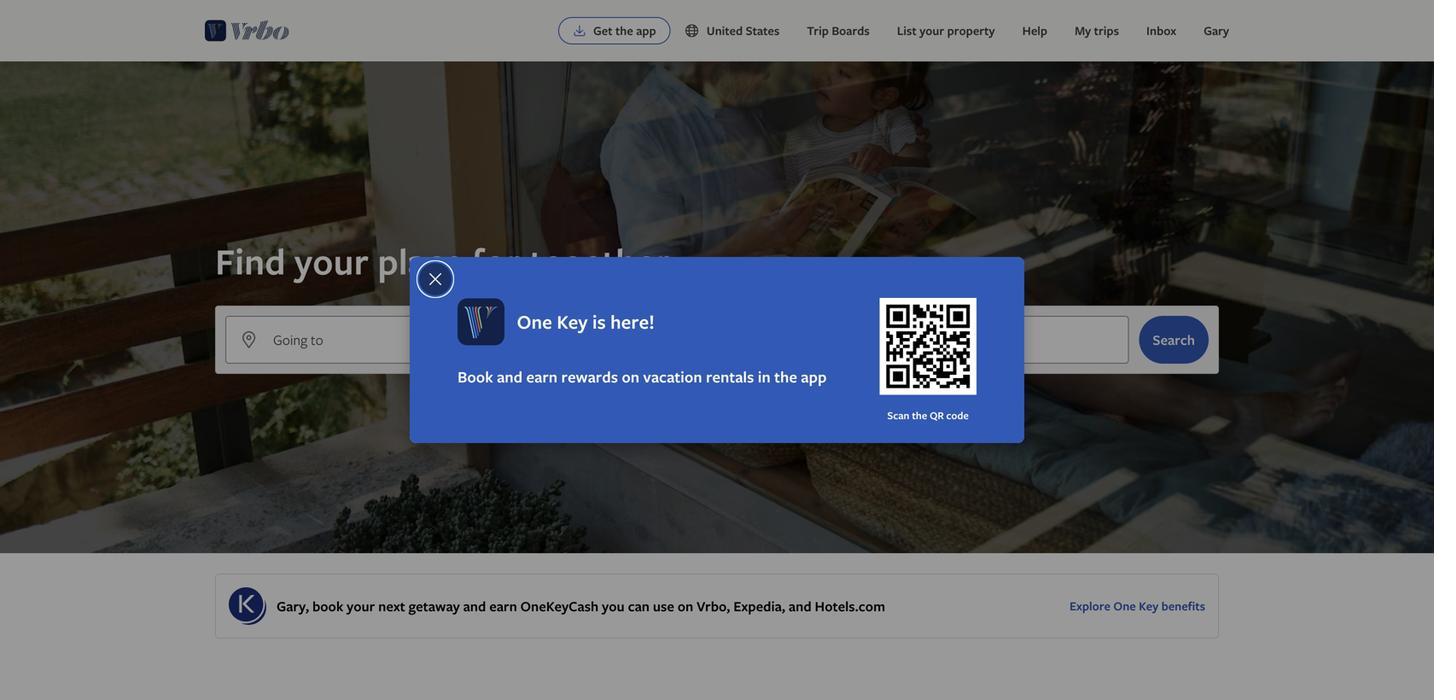 Task type: describe. For each thing, give the bounding box(es) containing it.
here!
[[611, 309, 655, 335]]

on inside the find your place for together main content
[[678, 597, 694, 616]]

book
[[313, 597, 344, 616]]

my
[[1075, 23, 1092, 39]]

book and earn rewards on vacation rentals in the app
[[458, 366, 827, 387]]

one
[[517, 309, 552, 335]]

1 vertical spatial the
[[775, 366, 798, 387]]

small image
[[685, 23, 707, 38]]

gary,
[[277, 597, 309, 616]]

vrbo logo image
[[205, 17, 290, 44]]

book
[[458, 366, 493, 387]]

trips
[[1095, 23, 1120, 39]]

on inside one key is here! dialog
[[622, 366, 640, 387]]

app inside get the app link
[[636, 23, 657, 39]]

the for get
[[616, 23, 634, 39]]

closesheetbanner image
[[425, 269, 446, 290]]

boards
[[832, 23, 870, 39]]

states
[[746, 23, 780, 39]]

your for find
[[295, 237, 369, 286]]

find
[[215, 237, 286, 286]]

0 horizontal spatial and
[[463, 597, 486, 616]]

get the app
[[594, 23, 657, 39]]

getaway
[[409, 597, 460, 616]]

my trips
[[1075, 23, 1120, 39]]

my trips link
[[1062, 14, 1133, 48]]

is
[[593, 309, 606, 335]]

app inside one key is here! dialog
[[801, 366, 827, 387]]

2 vertical spatial your
[[347, 597, 375, 616]]

trip boards
[[807, 23, 870, 39]]

sheetbannerimgalttext image
[[880, 298, 977, 395]]

2 horizontal spatial and
[[789, 597, 812, 616]]

download the app button image
[[573, 24, 587, 38]]

hotels.com
[[815, 597, 886, 616]]

one key is here!
[[517, 309, 655, 335]]

qr
[[930, 408, 944, 423]]

rewards
[[562, 366, 618, 387]]

trip boards link
[[794, 14, 884, 48]]

wizard region
[[0, 61, 1435, 553]]



Task type: vqa. For each thing, say whether or not it's contained in the screenshot.
Get the app
yes



Task type: locate. For each thing, give the bounding box(es) containing it.
your right find
[[295, 237, 369, 286]]

earn left onekeycash
[[490, 597, 517, 616]]

next
[[378, 597, 405, 616]]

help link
[[1009, 14, 1062, 48]]

the right get
[[616, 23, 634, 39]]

on right use in the left bottom of the page
[[678, 597, 694, 616]]

1 horizontal spatial app
[[801, 366, 827, 387]]

0 horizontal spatial the
[[616, 23, 634, 39]]

the left qr
[[912, 408, 928, 423]]

1 horizontal spatial earn
[[527, 366, 558, 387]]

0 vertical spatial on
[[622, 366, 640, 387]]

for
[[472, 237, 521, 286]]

on
[[622, 366, 640, 387], [678, 597, 694, 616]]

scan
[[888, 408, 910, 423]]

1 vertical spatial your
[[295, 237, 369, 286]]

rentals
[[706, 366, 754, 387]]

find your place for together main content
[[0, 61, 1435, 700]]

key
[[557, 309, 588, 335]]

your
[[920, 23, 945, 39], [295, 237, 369, 286], [347, 597, 375, 616]]

and
[[497, 366, 523, 387], [463, 597, 486, 616], [789, 597, 812, 616]]

and right getaway
[[463, 597, 486, 616]]

2 vertical spatial the
[[912, 408, 928, 423]]

1 horizontal spatial the
[[775, 366, 798, 387]]

your inside the wizard region
[[295, 237, 369, 286]]

the
[[616, 23, 634, 39], [775, 366, 798, 387], [912, 408, 928, 423]]

united states
[[707, 23, 780, 39]]

code
[[947, 408, 969, 423]]

onekeycash
[[521, 597, 599, 616]]

scan the qr code
[[888, 408, 969, 423]]

use
[[653, 597, 675, 616]]

list
[[897, 23, 917, 39]]

1 vertical spatial app
[[801, 366, 827, 387]]

list your property link
[[884, 14, 1009, 48]]

earn
[[527, 366, 558, 387], [490, 597, 517, 616]]

0 vertical spatial earn
[[527, 366, 558, 387]]

vrbo logo image
[[458, 298, 505, 345]]

help
[[1023, 23, 1048, 39]]

and right book
[[497, 366, 523, 387]]

0 vertical spatial the
[[616, 23, 634, 39]]

in
[[758, 366, 771, 387]]

the for scan
[[912, 408, 928, 423]]

inbox
[[1147, 23, 1177, 39]]

1 horizontal spatial and
[[497, 366, 523, 387]]

one key blue tier image
[[229, 588, 266, 625]]

gary, book your next getaway and earn onekeycash you can use on vrbo, expedia, and hotels.com
[[277, 597, 886, 616]]

0 vertical spatial app
[[636, 23, 657, 39]]

earn inside one key is here! dialog
[[527, 366, 558, 387]]

expedia,
[[734, 597, 786, 616]]

app right get
[[636, 23, 657, 39]]

place
[[378, 237, 463, 286]]

1 vertical spatial earn
[[490, 597, 517, 616]]

one key is here! dialog
[[410, 257, 1025, 443]]

your right the list
[[920, 23, 945, 39]]

trip
[[807, 23, 829, 39]]

0 horizontal spatial earn
[[490, 597, 517, 616]]

list your property
[[897, 23, 995, 39]]

on right rewards on the left bottom of the page
[[622, 366, 640, 387]]

1 horizontal spatial on
[[678, 597, 694, 616]]

property
[[948, 23, 995, 39]]

0 horizontal spatial app
[[636, 23, 657, 39]]

the right in at the right bottom
[[775, 366, 798, 387]]

get
[[594, 23, 613, 39]]

and right expedia,
[[789, 597, 812, 616]]

app right in at the right bottom
[[801, 366, 827, 387]]

united
[[707, 23, 743, 39]]

your left next
[[347, 597, 375, 616]]

you
[[602, 597, 625, 616]]

get the app link
[[559, 17, 671, 44]]

inbox link
[[1133, 14, 1191, 48]]

together
[[529, 237, 670, 286]]

can
[[628, 597, 650, 616]]

earn left rewards on the left bottom of the page
[[527, 366, 558, 387]]

1 vertical spatial on
[[678, 597, 694, 616]]

and inside one key is here! dialog
[[497, 366, 523, 387]]

earn inside the find your place for together main content
[[490, 597, 517, 616]]

united states button
[[671, 14, 794, 48]]

0 horizontal spatial on
[[622, 366, 640, 387]]

0 vertical spatial your
[[920, 23, 945, 39]]

vrbo,
[[697, 597, 731, 616]]

app
[[636, 23, 657, 39], [801, 366, 827, 387]]

2 horizontal spatial the
[[912, 408, 928, 423]]

find your place for together
[[215, 237, 670, 286]]

your for list
[[920, 23, 945, 39]]

vacation
[[644, 366, 703, 387]]



